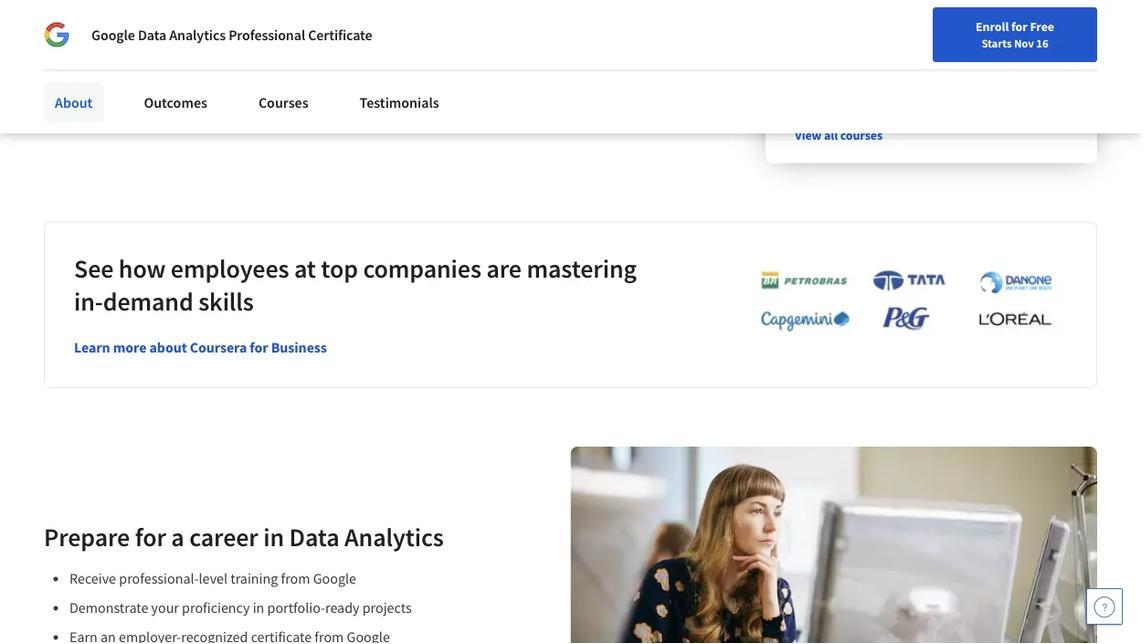 Task type: describe. For each thing, give the bounding box(es) containing it.
1 vertical spatial for
[[250, 338, 268, 357]]

for for in
[[135, 521, 166, 553]]

starts
[[982, 36, 1012, 50]]

details
[[44, 17, 97, 40]]

help center image
[[1094, 596, 1116, 618]]

up
[[835, 20, 855, 43]]

about
[[149, 338, 187, 357]]

shareable
[[44, 88, 106, 107]]

mastering
[[527, 252, 637, 284]]

level
[[199, 570, 228, 588]]

enroll for free starts nov 16
[[976, 18, 1055, 50]]

employees
[[171, 252, 289, 284]]

skills
[[198, 285, 254, 317]]

proficiency
[[182, 599, 250, 617]]

courses
[[259, 93, 309, 111]]

0 vertical spatial your
[[81, 117, 105, 133]]

more
[[113, 338, 147, 357]]

vary.
[[919, 45, 945, 62]]

details to know
[[44, 17, 163, 40]]

0 horizontal spatial credits
[[855, 45, 891, 62]]

outcomes
[[144, 93, 207, 111]]

projects
[[363, 599, 412, 617]]

1 vertical spatial your
[[151, 599, 179, 617]]

view all courses link
[[795, 127, 883, 143]]

learn more about coursera for business
[[74, 338, 327, 357]]

ready
[[325, 599, 360, 617]]

0 horizontal spatial data
[[138, 26, 167, 44]]

google data analytics professional certificate
[[91, 26, 372, 44]]

free
[[1030, 18, 1055, 35]]

portfolio-
[[267, 599, 325, 617]]

1 horizontal spatial google
[[313, 570, 356, 588]]

all
[[824, 127, 838, 143]]

google image
[[44, 22, 69, 48]]

about
[[55, 93, 93, 111]]

number
[[795, 45, 839, 62]]

certificate
[[109, 88, 171, 107]]

courses
[[841, 127, 883, 143]]

earn up to 12 credits number of credits may vary.
[[795, 20, 953, 62]]

to for details to know
[[101, 17, 117, 40]]

add to your linkedin profile
[[44, 117, 192, 133]]

demonstrate
[[69, 599, 148, 617]]

how
[[119, 252, 166, 284]]

a
[[171, 521, 184, 553]]

1 vertical spatial analytics
[[345, 521, 444, 553]]

receive
[[69, 570, 116, 588]]



Task type: locate. For each thing, give the bounding box(es) containing it.
google up the ready on the bottom left of page
[[313, 570, 356, 588]]

1 horizontal spatial your
[[151, 599, 179, 617]]

nov
[[1014, 36, 1034, 50]]

for
[[1012, 18, 1028, 35], [250, 338, 268, 357], [135, 521, 166, 553]]

to left know
[[101, 17, 117, 40]]

prepare for a career in data analytics
[[44, 521, 444, 553]]

None search field
[[246, 11, 429, 48]]

0 vertical spatial data
[[138, 26, 167, 44]]

are
[[487, 252, 522, 284]]

in down training
[[253, 599, 264, 617]]

google right google icon
[[91, 26, 135, 44]]

add
[[44, 117, 65, 133]]

show notifications image
[[962, 23, 984, 45]]

data
[[138, 26, 167, 44], [289, 521, 340, 553]]

1 vertical spatial google
[[313, 570, 356, 588]]

credits right the "of"
[[855, 45, 891, 62]]

receive professional-level training from google
[[69, 570, 356, 588]]

demand
[[103, 285, 193, 317]]

credits
[[900, 20, 953, 43], [855, 45, 891, 62]]

demonstrate your proficiency in portfolio-ready projects
[[69, 599, 412, 617]]

for inside enroll for free starts nov 16
[[1012, 18, 1028, 35]]

companies
[[363, 252, 482, 284]]

outcomes link
[[133, 82, 218, 122]]

1 vertical spatial credits
[[855, 45, 891, 62]]

in-
[[74, 285, 103, 317]]

your down the professional-
[[151, 599, 179, 617]]

analytics up projects
[[345, 521, 444, 553]]

google
[[91, 26, 135, 44], [313, 570, 356, 588]]

1 horizontal spatial analytics
[[345, 521, 444, 553]]

0 vertical spatial google
[[91, 26, 135, 44]]

of
[[841, 45, 852, 62]]

0 horizontal spatial google
[[91, 26, 135, 44]]

earn
[[795, 20, 831, 43]]

0 vertical spatial for
[[1012, 18, 1028, 35]]

to inside earn up to 12 credits number of credits may vary.
[[858, 20, 875, 43]]

top
[[321, 252, 358, 284]]

view all courses
[[795, 127, 883, 143]]

know
[[120, 17, 163, 40]]

credits up the vary.
[[900, 20, 953, 43]]

coursera image
[[15, 15, 131, 44]]

see
[[74, 252, 114, 284]]

training
[[231, 570, 278, 588]]

2 vertical spatial for
[[135, 521, 166, 553]]

analytics right know
[[169, 26, 226, 44]]

your
[[81, 117, 105, 133], [151, 599, 179, 617]]

for left a
[[135, 521, 166, 553]]

see how employees at top companies are mastering in-demand skills
[[74, 252, 637, 317]]

1 horizontal spatial credits
[[900, 20, 953, 43]]

for left business
[[250, 338, 268, 357]]

coursera enterprise logos image
[[736, 270, 1067, 341]]

certificate
[[308, 26, 372, 44]]

professional
[[229, 26, 305, 44]]

analytics
[[169, 26, 226, 44], [345, 521, 444, 553]]

view
[[795, 127, 822, 143]]

0 vertical spatial credits
[[900, 20, 953, 43]]

0 horizontal spatial analytics
[[169, 26, 226, 44]]

about link
[[44, 82, 104, 122]]

coursera
[[190, 338, 247, 357]]

to for add to your linkedin profile
[[68, 117, 79, 133]]

career
[[189, 521, 258, 553]]

shareable certificate
[[44, 88, 171, 107]]

testimonials
[[360, 93, 439, 111]]

data up the certificate
[[138, 26, 167, 44]]

0 horizontal spatial to
[[68, 117, 79, 133]]

2 horizontal spatial for
[[1012, 18, 1028, 35]]

1 vertical spatial in
[[253, 599, 264, 617]]

enroll
[[976, 18, 1009, 35]]

0 horizontal spatial your
[[81, 117, 105, 133]]

prepare
[[44, 521, 130, 553]]

0 vertical spatial in
[[263, 521, 284, 553]]

professional-
[[119, 570, 199, 588]]

profile
[[157, 117, 192, 133]]

for up the nov
[[1012, 18, 1028, 35]]

1 vertical spatial data
[[289, 521, 340, 553]]

testimonials link
[[349, 82, 450, 122]]

1 horizontal spatial data
[[289, 521, 340, 553]]

12
[[878, 20, 897, 43]]

may
[[893, 45, 916, 62]]

1 horizontal spatial for
[[250, 338, 268, 357]]

0 horizontal spatial for
[[135, 521, 166, 553]]

in
[[263, 521, 284, 553], [253, 599, 264, 617]]

learn
[[74, 338, 110, 357]]

data up from on the bottom of page
[[289, 521, 340, 553]]

to left 12
[[858, 20, 875, 43]]

from
[[281, 570, 310, 588]]

2 horizontal spatial to
[[858, 20, 875, 43]]

at
[[294, 252, 316, 284]]

business
[[271, 338, 327, 357]]

your down about
[[81, 117, 105, 133]]

learn more about coursera for business link
[[74, 338, 327, 357]]

16
[[1037, 36, 1049, 50]]

0 vertical spatial analytics
[[169, 26, 226, 44]]

courses link
[[248, 82, 319, 122]]

linkedin
[[108, 117, 154, 133]]

to right add
[[68, 117, 79, 133]]

for for nov
[[1012, 18, 1028, 35]]

to
[[101, 17, 117, 40], [858, 20, 875, 43], [68, 117, 79, 133]]

in up training
[[263, 521, 284, 553]]

1 horizontal spatial to
[[101, 17, 117, 40]]



Task type: vqa. For each thing, say whether or not it's contained in the screenshot.
"little"
no



